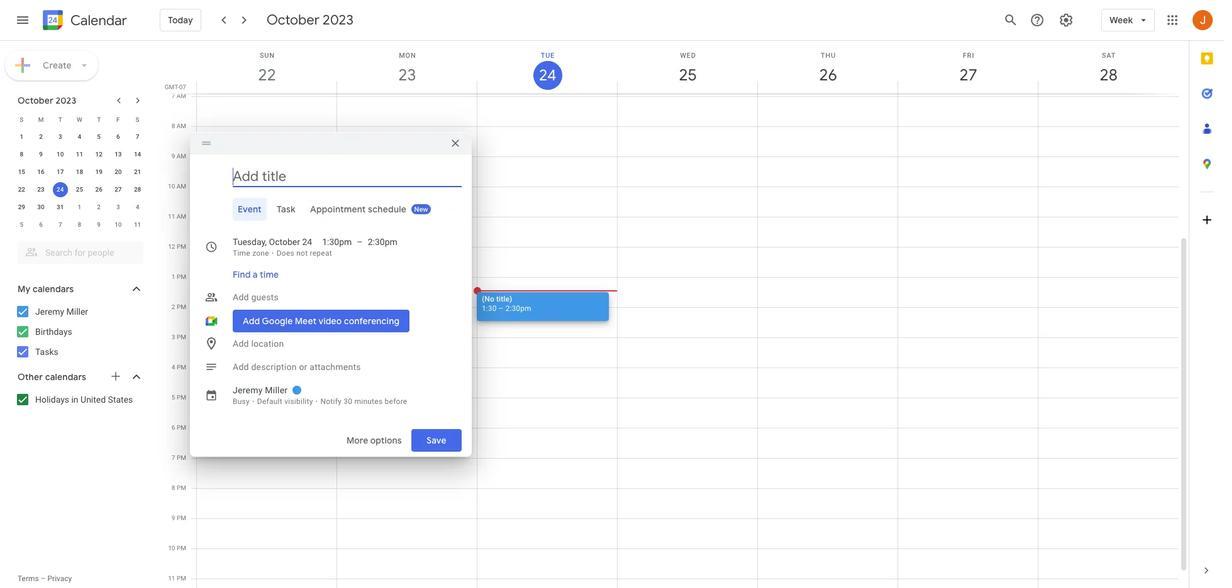 Task type: locate. For each thing, give the bounding box(es) containing it.
add down add location
[[233, 362, 249, 372]]

2 up the "3 pm"
[[172, 304, 175, 311]]

1 horizontal spatial october 2023
[[267, 11, 353, 29]]

6 inside grid
[[172, 425, 175, 431]]

0 vertical spatial 24
[[538, 65, 555, 86]]

6 down 5 pm
[[172, 425, 175, 431]]

3 for the november 3 element
[[116, 204, 120, 211]]

7 row from the top
[[12, 216, 147, 234]]

27 column header
[[898, 41, 1038, 94]]

1 vertical spatial 2
[[97, 204, 101, 211]]

november 5 element
[[14, 218, 29, 233]]

0 vertical spatial –
[[357, 237, 363, 247]]

pm up 8 pm
[[177, 455, 186, 462]]

0 vertical spatial 23
[[397, 65, 415, 86]]

7 am
[[171, 92, 186, 99]]

1 vertical spatial 27
[[115, 186, 122, 193]]

other calendars button
[[3, 367, 156, 387]]

12 inside row
[[95, 151, 102, 158]]

0 horizontal spatial 2:30pm
[[368, 237, 397, 247]]

11 down 10 am
[[168, 213, 175, 220]]

1 vertical spatial 1
[[78, 204, 81, 211]]

8 for november 8 element
[[78, 221, 81, 228]]

0 vertical spatial 5
[[97, 133, 101, 140]]

2 vertical spatial add
[[233, 362, 249, 372]]

30 down 23 element
[[37, 204, 44, 211]]

pm down the "3 pm"
[[177, 364, 186, 371]]

0 horizontal spatial miller
[[66, 307, 88, 317]]

23 down mon
[[397, 65, 415, 86]]

4
[[78, 133, 81, 140], [136, 204, 139, 211], [172, 364, 175, 371]]

1 vertical spatial add
[[233, 339, 249, 349]]

0 horizontal spatial 28
[[134, 186, 141, 193]]

6 pm from the top
[[177, 394, 186, 401]]

6 down f
[[116, 133, 120, 140]]

settings menu image
[[1059, 13, 1074, 28]]

jeremy miller inside my calendars list
[[35, 307, 88, 317]]

10 for 10 pm
[[168, 545, 175, 552]]

notify
[[320, 397, 342, 406]]

– for privacy
[[41, 575, 46, 584]]

8
[[171, 123, 175, 130], [20, 151, 23, 158], [78, 221, 81, 228], [172, 485, 175, 492]]

12 up 19
[[95, 151, 102, 158]]

s right f
[[136, 116, 139, 123]]

4 inside grid
[[172, 364, 175, 371]]

28 down 21 element
[[134, 186, 141, 193]]

pm for 12 pm
[[177, 243, 186, 250]]

22 element
[[14, 182, 29, 198]]

11 down '10 pm'
[[168, 576, 175, 582]]

1 vertical spatial october 2023
[[18, 95, 76, 106]]

jeremy up birthdays
[[35, 307, 64, 317]]

5 for november 5 'element'
[[20, 221, 23, 228]]

12
[[95, 151, 102, 158], [168, 243, 175, 250]]

find a time
[[233, 269, 279, 280]]

1 horizontal spatial –
[[357, 237, 363, 247]]

add for add location
[[233, 339, 249, 349]]

10 element
[[53, 147, 68, 162]]

2 horizontal spatial 6
[[172, 425, 175, 431]]

6 row from the top
[[12, 199, 147, 216]]

am down 9 am at the left top of the page
[[177, 183, 186, 190]]

9 for 9 am
[[171, 153, 175, 160]]

1 vertical spatial 23
[[37, 186, 44, 193]]

find
[[233, 269, 251, 280]]

row
[[12, 111, 147, 128], [12, 128, 147, 146], [12, 146, 147, 164], [12, 164, 147, 181], [12, 181, 147, 199], [12, 199, 147, 216], [12, 216, 147, 234]]

22 link
[[253, 61, 281, 90]]

11 down november 4 element
[[134, 221, 141, 228]]

november 10 element
[[111, 218, 126, 233]]

1 down '12 pm'
[[172, 274, 175, 281]]

pm up the "3 pm"
[[177, 304, 186, 311]]

6 inside "element"
[[39, 221, 43, 228]]

0 vertical spatial 22
[[257, 65, 275, 86]]

4 pm
[[172, 364, 186, 371]]

1 vertical spatial october
[[18, 95, 53, 106]]

1 horizontal spatial 27
[[959, 65, 977, 86]]

10 am
[[168, 183, 186, 190]]

jeremy up the busy
[[233, 385, 263, 395]]

27
[[959, 65, 977, 86], [115, 186, 122, 193]]

10 pm
[[168, 545, 186, 552]]

sun
[[260, 52, 275, 60]]

1 horizontal spatial 6
[[116, 133, 120, 140]]

9 for 9 pm
[[172, 515, 175, 522]]

0 horizontal spatial –
[[41, 575, 46, 584]]

0 horizontal spatial t
[[58, 116, 62, 123]]

23 column header
[[337, 41, 477, 94]]

28 element
[[130, 182, 145, 198]]

– down title)
[[499, 304, 504, 313]]

terms – privacy
[[18, 575, 72, 584]]

wed
[[680, 52, 696, 60]]

2 row from the top
[[12, 128, 147, 146]]

6 pm
[[172, 425, 186, 431]]

tasks
[[35, 347, 58, 357]]

12 pm from the top
[[177, 576, 186, 582]]

7
[[171, 92, 175, 99], [136, 133, 139, 140], [58, 221, 62, 228], [172, 455, 175, 462]]

0 horizontal spatial 22
[[18, 186, 25, 193]]

None search field
[[0, 237, 156, 264]]

1 vertical spatial 4
[[136, 204, 139, 211]]

3 row from the top
[[12, 146, 147, 164]]

jeremy
[[35, 307, 64, 317], [233, 385, 263, 395]]

october 2023 up sun
[[267, 11, 353, 29]]

not
[[296, 249, 308, 258]]

0 vertical spatial calendars
[[33, 284, 74, 295]]

0 horizontal spatial 12
[[95, 151, 102, 158]]

1 vertical spatial jeremy
[[233, 385, 263, 395]]

25 element
[[72, 182, 87, 198]]

5 row from the top
[[12, 181, 147, 199]]

calendars inside my calendars "dropdown button"
[[33, 284, 74, 295]]

pm
[[177, 243, 186, 250], [177, 274, 186, 281], [177, 304, 186, 311], [177, 334, 186, 341], [177, 364, 186, 371], [177, 394, 186, 401], [177, 425, 186, 431], [177, 455, 186, 462], [177, 485, 186, 492], [177, 515, 186, 522], [177, 545, 186, 552], [177, 576, 186, 582]]

november 11 element
[[130, 218, 145, 233]]

am for 10 am
[[177, 183, 186, 190]]

1 vertical spatial 12
[[168, 243, 175, 250]]

calendars right my
[[33, 284, 74, 295]]

create button
[[5, 50, 98, 81]]

pm up 1 pm
[[177, 243, 186, 250]]

pm down 9 pm
[[177, 545, 186, 552]]

12 down the 11 am
[[168, 243, 175, 250]]

3 down 27 element
[[116, 204, 120, 211]]

0 horizontal spatial s
[[20, 116, 24, 123]]

2 am from the top
[[177, 123, 186, 130]]

2:30pm down title)
[[505, 304, 531, 313]]

s
[[20, 116, 24, 123], [136, 116, 139, 123]]

t left w
[[58, 116, 62, 123]]

3 pm from the top
[[177, 304, 186, 311]]

2 vertical spatial 2
[[172, 304, 175, 311]]

grid containing 22
[[161, 41, 1189, 589]]

10 inside 'november 10' element
[[115, 221, 122, 228]]

pm for 1 pm
[[177, 274, 186, 281]]

10 up the 11 am
[[168, 183, 175, 190]]

26 down the 19 element
[[95, 186, 102, 193]]

5 am from the top
[[177, 213, 186, 220]]

7 down gmt-
[[171, 92, 175, 99]]

add for add description or attachments
[[233, 362, 249, 372]]

gmt-
[[165, 84, 179, 91]]

7 up 8 pm
[[172, 455, 175, 462]]

8 down 7 am
[[171, 123, 175, 130]]

6 down 30 element
[[39, 221, 43, 228]]

1 vertical spatial 6
[[39, 221, 43, 228]]

1 down the 25 element
[[78, 204, 81, 211]]

tue
[[541, 52, 555, 60]]

6
[[116, 133, 120, 140], [39, 221, 43, 228], [172, 425, 175, 431]]

am down 07
[[177, 92, 186, 99]]

–
[[357, 237, 363, 247], [499, 304, 504, 313], [41, 575, 46, 584]]

0 horizontal spatial 30
[[37, 204, 44, 211]]

2 vertical spatial 5
[[172, 394, 175, 401]]

11 element
[[72, 147, 87, 162]]

4 for 4 pm
[[172, 364, 175, 371]]

2 vertical spatial 3
[[172, 334, 175, 341]]

25 down wed
[[678, 65, 696, 86]]

calendars
[[33, 284, 74, 295], [45, 372, 86, 383]]

2 horizontal spatial 24
[[538, 65, 555, 86]]

22 down sun
[[257, 65, 275, 86]]

2 vertical spatial 4
[[172, 364, 175, 371]]

1 vertical spatial calendars
[[45, 372, 86, 383]]

0 vertical spatial 1
[[20, 133, 23, 140]]

2 inside "element"
[[97, 204, 101, 211]]

add down find
[[233, 292, 249, 302]]

tab list
[[1189, 41, 1224, 554], [200, 198, 462, 220]]

2 add from the top
[[233, 339, 249, 349]]

1
[[20, 133, 23, 140], [78, 204, 81, 211], [172, 274, 175, 281]]

5 up 6 pm
[[172, 394, 175, 401]]

3
[[58, 133, 62, 140], [116, 204, 120, 211], [172, 334, 175, 341]]

miller down my calendars "dropdown button"
[[66, 307, 88, 317]]

calendars for my calendars
[[33, 284, 74, 295]]

1 vertical spatial –
[[499, 304, 504, 313]]

row containing 5
[[12, 216, 147, 234]]

november 2 element
[[91, 200, 106, 215]]

1 am from the top
[[177, 92, 186, 99]]

pm down 5 pm
[[177, 425, 186, 431]]

10 up 17
[[57, 151, 64, 158]]

8 up 9 pm
[[172, 485, 175, 492]]

3 add from the top
[[233, 362, 249, 372]]

privacy
[[48, 575, 72, 584]]

1 horizontal spatial 3
[[116, 204, 120, 211]]

26 inside column header
[[818, 65, 836, 86]]

22 down 15 element
[[18, 186, 25, 193]]

13
[[115, 151, 122, 158]]

1 horizontal spatial 30
[[344, 397, 352, 406]]

30 right notify
[[344, 397, 352, 406]]

add guests button
[[228, 286, 462, 309]]

0 horizontal spatial 25
[[76, 186, 83, 193]]

1 vertical spatial 22
[[18, 186, 25, 193]]

11 for 11 am
[[168, 213, 175, 220]]

25
[[678, 65, 696, 86], [76, 186, 83, 193]]

1 vertical spatial 5
[[20, 221, 23, 228]]

does not repeat
[[277, 249, 332, 258]]

21
[[134, 169, 141, 175]]

9 down november 2 "element"
[[97, 221, 101, 228]]

5 pm
[[172, 394, 186, 401]]

29 element
[[14, 200, 29, 215]]

5 down 29 element
[[20, 221, 23, 228]]

27 down fri
[[959, 65, 977, 86]]

1 t from the left
[[58, 116, 62, 123]]

my calendars list
[[3, 302, 156, 362]]

am down 8 am
[[177, 153, 186, 160]]

0 vertical spatial 26
[[818, 65, 836, 86]]

1 vertical spatial 25
[[76, 186, 83, 193]]

pm down '10 pm'
[[177, 576, 186, 582]]

– right 1:30pm
[[357, 237, 363, 247]]

1 for 'november 1' element
[[78, 204, 81, 211]]

24 down 17 element
[[57, 186, 64, 193]]

7 up 14
[[136, 133, 139, 140]]

jeremy miller up birthdays
[[35, 307, 88, 317]]

0 vertical spatial 3
[[58, 133, 62, 140]]

11 pm from the top
[[177, 545, 186, 552]]

9 for the november 9 element at the top of the page
[[97, 221, 101, 228]]

new
[[415, 205, 428, 214]]

1 pm
[[172, 274, 186, 281]]

pm for 4 pm
[[177, 364, 186, 371]]

0 horizontal spatial 4
[[78, 133, 81, 140]]

w
[[77, 116, 82, 123]]

28 inside column header
[[1099, 65, 1117, 86]]

birthdays
[[35, 327, 72, 337]]

tab list containing event
[[200, 198, 462, 220]]

1 horizontal spatial 28
[[1099, 65, 1117, 86]]

3 down 2 pm
[[172, 334, 175, 341]]

2 horizontal spatial 3
[[172, 334, 175, 341]]

am down 7 am
[[177, 123, 186, 130]]

22 inside column header
[[257, 65, 275, 86]]

10 up 11 pm
[[168, 545, 175, 552]]

13 element
[[111, 147, 126, 162]]

2 horizontal spatial 2
[[172, 304, 175, 311]]

9 pm from the top
[[177, 485, 186, 492]]

s left m on the top of the page
[[20, 116, 24, 123]]

row containing 8
[[12, 146, 147, 164]]

22 inside october 2023 grid
[[18, 186, 25, 193]]

1 vertical spatial 3
[[116, 204, 120, 211]]

6 for november 6 "element"
[[39, 221, 43, 228]]

1 add from the top
[[233, 292, 249, 302]]

1 horizontal spatial 2:30pm
[[505, 304, 531, 313]]

1 horizontal spatial s
[[136, 116, 139, 123]]

fri 27
[[959, 52, 977, 86]]

pm up 9 pm
[[177, 485, 186, 492]]

2 down 26 element
[[97, 204, 101, 211]]

1 row from the top
[[12, 111, 147, 128]]

pm for 9 pm
[[177, 515, 186, 522]]

21 element
[[130, 165, 145, 180]]

1 horizontal spatial 22
[[257, 65, 275, 86]]

4 for november 4 element
[[136, 204, 139, 211]]

7 for 7 am
[[171, 92, 175, 99]]

2 vertical spatial 1
[[172, 274, 175, 281]]

event
[[238, 203, 261, 215]]

add
[[233, 292, 249, 302], [233, 339, 249, 349], [233, 362, 249, 372]]

add other calendars image
[[109, 370, 122, 383]]

1 horizontal spatial miller
[[265, 385, 288, 395]]

24 down tue
[[538, 65, 555, 86]]

1 horizontal spatial 26
[[818, 65, 836, 86]]

23 inside mon 23
[[397, 65, 415, 86]]

10 down the november 3 element
[[115, 221, 122, 228]]

5 pm from the top
[[177, 364, 186, 371]]

2:30pm right to "element"
[[368, 237, 397, 247]]

t left f
[[97, 116, 101, 123]]

0 vertical spatial miller
[[66, 307, 88, 317]]

october up sun
[[267, 11, 320, 29]]

0 horizontal spatial tab list
[[200, 198, 462, 220]]

10 inside 10 element
[[57, 151, 64, 158]]

pm down 4 pm
[[177, 394, 186, 401]]

26 down thu on the top
[[818, 65, 836, 86]]

26 inside october 2023 grid
[[95, 186, 102, 193]]

5
[[97, 133, 101, 140], [20, 221, 23, 228], [172, 394, 175, 401]]

0 horizontal spatial 23
[[37, 186, 44, 193]]

miller
[[66, 307, 88, 317], [265, 385, 288, 395]]

1 vertical spatial 28
[[134, 186, 141, 193]]

8 down 'november 1' element
[[78, 221, 81, 228]]

8 pm from the top
[[177, 455, 186, 462]]

am for 9 am
[[177, 153, 186, 160]]

7 pm from the top
[[177, 425, 186, 431]]

9 up 10 am
[[171, 153, 175, 160]]

my calendars
[[18, 284, 74, 295]]

4 down w
[[78, 133, 81, 140]]

mon
[[399, 52, 416, 60]]

4 am from the top
[[177, 183, 186, 190]]

october up does
[[269, 237, 300, 247]]

1 vertical spatial 2:30pm
[[505, 304, 531, 313]]

0 vertical spatial add
[[233, 292, 249, 302]]

1 vertical spatial 24
[[57, 186, 64, 193]]

1 horizontal spatial 24
[[302, 237, 312, 247]]

0 horizontal spatial 3
[[58, 133, 62, 140]]

0 vertical spatial 2
[[39, 133, 43, 140]]

calendars up in at left bottom
[[45, 372, 86, 383]]

am for 11 am
[[177, 213, 186, 220]]

miller up default
[[265, 385, 288, 395]]

28 down sat
[[1099, 65, 1117, 86]]

2023
[[323, 11, 353, 29], [56, 95, 76, 106]]

pm for 8 pm
[[177, 485, 186, 492]]

grid
[[161, 41, 1189, 589]]

pm down 8 pm
[[177, 515, 186, 522]]

4 down the "3 pm"
[[172, 364, 175, 371]]

24 up the does not repeat
[[302, 237, 312, 247]]

15 element
[[14, 165, 29, 180]]

schedule
[[368, 203, 407, 215]]

27 down 20 "element"
[[115, 186, 122, 193]]

07
[[179, 84, 186, 91]]

before
[[385, 397, 407, 406]]

october
[[267, 11, 320, 29], [18, 95, 53, 106], [269, 237, 300, 247]]

4 pm from the top
[[177, 334, 186, 341]]

row group
[[12, 128, 147, 234]]

22
[[257, 65, 275, 86], [18, 186, 25, 193]]

4 inside november 4 element
[[136, 204, 139, 211]]

1 horizontal spatial 4
[[136, 204, 139, 211]]

5 up 12 element
[[97, 133, 101, 140]]

week button
[[1101, 5, 1155, 35]]

11 up 18
[[76, 151, 83, 158]]

0 vertical spatial 27
[[959, 65, 977, 86]]

0 vertical spatial 28
[[1099, 65, 1117, 86]]

2 vertical spatial –
[[41, 575, 46, 584]]

1:30
[[482, 304, 497, 313]]

23 down 16 element
[[37, 186, 44, 193]]

october up m on the top of the page
[[18, 95, 53, 106]]

1 horizontal spatial 25
[[678, 65, 696, 86]]

30 element
[[33, 200, 48, 215]]

create
[[43, 60, 72, 71]]

pm up 2 pm
[[177, 274, 186, 281]]

time zone
[[233, 249, 269, 258]]

4 row from the top
[[12, 164, 147, 181]]

pm for 10 pm
[[177, 545, 186, 552]]

november 6 element
[[33, 218, 48, 233]]

0 horizontal spatial 24
[[57, 186, 64, 193]]

miller inside my calendars list
[[66, 307, 88, 317]]

0 vertical spatial jeremy miller
[[35, 307, 88, 317]]

23 element
[[33, 182, 48, 198]]

pm for 11 pm
[[177, 576, 186, 582]]

27 link
[[954, 61, 983, 90]]

3 up 10 element
[[58, 133, 62, 140]]

1 horizontal spatial 2
[[97, 204, 101, 211]]

0 horizontal spatial 5
[[20, 221, 23, 228]]

jeremy miller
[[35, 307, 88, 317], [233, 385, 288, 395]]

calendars inside the 'other calendars' dropdown button
[[45, 372, 86, 383]]

27 inside the 27 column header
[[959, 65, 977, 86]]

– right terms
[[41, 575, 46, 584]]

jeremy inside my calendars list
[[35, 307, 64, 317]]

2 pm
[[172, 304, 186, 311]]

0 horizontal spatial 27
[[115, 186, 122, 193]]

0 vertical spatial 2023
[[323, 11, 353, 29]]

0 horizontal spatial jeremy
[[35, 307, 64, 317]]

calendar heading
[[68, 12, 127, 29]]

4 down 28 element
[[136, 204, 139, 211]]

2 t from the left
[[97, 116, 101, 123]]

5 inside 'element'
[[20, 221, 23, 228]]

add inside dropdown button
[[233, 292, 249, 302]]

28 column header
[[1038, 41, 1179, 94]]

0 horizontal spatial 26
[[95, 186, 102, 193]]

pm down 2 pm
[[177, 334, 186, 341]]

24 cell
[[51, 181, 70, 199]]

1 up 15
[[20, 133, 23, 140]]

2 pm from the top
[[177, 274, 186, 281]]

1 vertical spatial 2023
[[56, 95, 76, 106]]

9 up '10 pm'
[[172, 515, 175, 522]]

0 horizontal spatial october 2023
[[18, 95, 76, 106]]

3 am from the top
[[177, 153, 186, 160]]

31
[[57, 204, 64, 211]]

0 vertical spatial 6
[[116, 133, 120, 140]]

0 vertical spatial 12
[[95, 151, 102, 158]]

7 down 31 element
[[58, 221, 62, 228]]

25 down 18 'element'
[[76, 186, 83, 193]]

jeremy miller up default
[[233, 385, 288, 395]]

am up '12 pm'
[[177, 213, 186, 220]]

2 down m on the top of the page
[[39, 133, 43, 140]]

2 vertical spatial 6
[[172, 425, 175, 431]]

27 element
[[111, 182, 126, 198]]

0 horizontal spatial 6
[[39, 221, 43, 228]]

november 7 element
[[53, 218, 68, 233]]

10 pm from the top
[[177, 515, 186, 522]]

1 pm from the top
[[177, 243, 186, 250]]

add left location
[[233, 339, 249, 349]]

1 horizontal spatial 5
[[97, 133, 101, 140]]

october 2023 up m on the top of the page
[[18, 95, 76, 106]]

10 for 10 am
[[168, 183, 175, 190]]



Task type: describe. For each thing, give the bounding box(es) containing it.
calendars for other calendars
[[45, 372, 86, 383]]

holidays
[[35, 395, 69, 405]]

17
[[57, 169, 64, 175]]

0 vertical spatial 2:30pm
[[368, 237, 397, 247]]

7 for november 7 element
[[58, 221, 62, 228]]

pm for 5 pm
[[177, 394, 186, 401]]

sun 22
[[257, 52, 275, 86]]

20 element
[[111, 165, 126, 180]]

– for 2:30pm
[[357, 237, 363, 247]]

9 up "16"
[[39, 151, 43, 158]]

2 for november 2 "element"
[[97, 204, 101, 211]]

0 vertical spatial october 2023
[[267, 11, 353, 29]]

9 pm
[[172, 515, 186, 522]]

14 element
[[130, 147, 145, 162]]

united
[[81, 395, 106, 405]]

terms link
[[18, 575, 39, 584]]

mon 23
[[397, 52, 416, 86]]

today button
[[160, 5, 201, 35]]

25 inside row
[[76, 186, 83, 193]]

thu
[[821, 52, 836, 60]]

1 vertical spatial 30
[[344, 397, 352, 406]]

row containing 15
[[12, 164, 147, 181]]

event button
[[233, 198, 267, 220]]

7 for 7 pm
[[172, 455, 175, 462]]

19
[[95, 169, 102, 175]]

busy
[[233, 397, 250, 406]]

1 horizontal spatial jeremy
[[233, 385, 263, 395]]

tuesday, october 24
[[233, 237, 312, 247]]

october 2023 grid
[[12, 111, 147, 234]]

or
[[299, 362, 307, 372]]

7 pm
[[172, 455, 186, 462]]

pm for 7 pm
[[177, 455, 186, 462]]

am for 8 am
[[177, 123, 186, 130]]

18 element
[[72, 165, 87, 180]]

task
[[277, 203, 295, 215]]

24 link
[[533, 61, 562, 90]]

other calendars
[[18, 372, 86, 383]]

26 element
[[91, 182, 106, 198]]

24 inside '24, today' element
[[57, 186, 64, 193]]

default
[[257, 397, 282, 406]]

appointment schedule
[[310, 203, 407, 215]]

to element
[[357, 236, 363, 248]]

1:30pm
[[322, 237, 352, 247]]

minutes
[[354, 397, 383, 406]]

add for add guests
[[233, 292, 249, 302]]

am for 7 am
[[177, 92, 186, 99]]

privacy link
[[48, 575, 72, 584]]

(no
[[482, 295, 494, 304]]

15
[[18, 169, 25, 175]]

16
[[37, 169, 44, 175]]

9 am
[[171, 153, 186, 160]]

tue 24
[[538, 52, 555, 86]]

november 3 element
[[111, 200, 126, 215]]

11 for november 11 element at left
[[134, 221, 141, 228]]

main drawer image
[[15, 13, 30, 28]]

add description or attachments
[[233, 362, 361, 372]]

30 inside row
[[37, 204, 44, 211]]

states
[[108, 395, 133, 405]]

thu 26
[[818, 52, 836, 86]]

24 inside 24 column header
[[538, 65, 555, 86]]

14
[[134, 151, 141, 158]]

12 element
[[91, 147, 106, 162]]

17 element
[[53, 165, 68, 180]]

2 vertical spatial october
[[269, 237, 300, 247]]

1 for 1 pm
[[172, 274, 175, 281]]

11 pm
[[168, 576, 186, 582]]

1 horizontal spatial 2023
[[323, 11, 353, 29]]

zone
[[252, 249, 269, 258]]

november 8 element
[[72, 218, 87, 233]]

tuesday,
[[233, 237, 267, 247]]

– inside (no title) 1:30 – 2:30pm
[[499, 304, 504, 313]]

time
[[233, 249, 250, 258]]

1 horizontal spatial tab list
[[1189, 41, 1224, 554]]

default visibility
[[257, 397, 313, 406]]

f
[[116, 116, 120, 123]]

26 link
[[814, 61, 843, 90]]

20
[[115, 169, 122, 175]]

0 vertical spatial 4
[[78, 133, 81, 140]]

25 inside wed 25
[[678, 65, 696, 86]]

gmt-07
[[165, 84, 186, 91]]

november 1 element
[[72, 200, 87, 215]]

24, today element
[[53, 182, 68, 198]]

29
[[18, 204, 25, 211]]

Add title text field
[[233, 167, 462, 186]]

new element
[[411, 204, 431, 214]]

10 for 10 element
[[57, 151, 64, 158]]

repeat
[[310, 249, 332, 258]]

10 for 'november 10' element
[[115, 221, 122, 228]]

in
[[71, 395, 78, 405]]

24 column header
[[477, 41, 618, 94]]

pm for 6 pm
[[177, 425, 186, 431]]

2 vertical spatial 24
[[302, 237, 312, 247]]

november 4 element
[[130, 200, 145, 215]]

11 for 11 element
[[76, 151, 83, 158]]

sat
[[1102, 52, 1116, 60]]

23 link
[[393, 61, 422, 90]]

0 horizontal spatial 2023
[[56, 95, 76, 106]]

1:30pm – 2:30pm
[[322, 237, 397, 247]]

pm for 2 pm
[[177, 304, 186, 311]]

12 for 12
[[95, 151, 102, 158]]

3 for 3 pm
[[172, 334, 175, 341]]

row containing 29
[[12, 199, 147, 216]]

2 s from the left
[[136, 116, 139, 123]]

terms
[[18, 575, 39, 584]]

row containing s
[[12, 111, 147, 128]]

22 column header
[[196, 41, 337, 94]]

25 column header
[[617, 41, 758, 94]]

fri
[[963, 52, 974, 60]]

m
[[38, 116, 44, 123]]

a
[[253, 269, 258, 280]]

today
[[168, 14, 193, 26]]

26 column header
[[757, 41, 898, 94]]

description
[[251, 362, 297, 372]]

1 vertical spatial jeremy miller
[[233, 385, 288, 395]]

calendar element
[[40, 8, 127, 35]]

my calendars button
[[3, 279, 156, 299]]

2:30pm inside (no title) 1:30 – 2:30pm
[[505, 304, 531, 313]]

6 for 6 pm
[[172, 425, 175, 431]]

holidays in united states
[[35, 395, 133, 405]]

28 inside row
[[134, 186, 141, 193]]

task button
[[272, 198, 300, 220]]

0 horizontal spatial 1
[[20, 133, 23, 140]]

11 am
[[168, 213, 186, 220]]

november 9 element
[[91, 218, 106, 233]]

(no title) 1:30 – 2:30pm
[[482, 295, 531, 313]]

1 vertical spatial miller
[[265, 385, 288, 395]]

other
[[18, 372, 43, 383]]

8 am
[[171, 123, 186, 130]]

pm for 3 pm
[[177, 334, 186, 341]]

2 for 2 pm
[[172, 304, 175, 311]]

12 for 12 pm
[[168, 243, 175, 250]]

8 pm
[[172, 485, 186, 492]]

8 up 15
[[20, 151, 23, 158]]

week
[[1110, 14, 1133, 26]]

27 inside 27 element
[[115, 186, 122, 193]]

sat 28
[[1099, 52, 1117, 86]]

0 vertical spatial october
[[267, 11, 320, 29]]

8 for 8 am
[[171, 123, 175, 130]]

appointment
[[310, 203, 366, 215]]

5 for 5 pm
[[172, 394, 175, 401]]

0 horizontal spatial 2
[[39, 133, 43, 140]]

add location
[[233, 339, 284, 349]]

row containing 1
[[12, 128, 147, 146]]

location
[[251, 339, 284, 349]]

1 s from the left
[[20, 116, 24, 123]]

12 pm
[[168, 243, 186, 250]]

attachments
[[310, 362, 361, 372]]

visibility
[[284, 397, 313, 406]]

row containing 22
[[12, 181, 147, 199]]

25 link
[[673, 61, 702, 90]]

does
[[277, 249, 294, 258]]

23 inside row
[[37, 186, 44, 193]]

8 for 8 pm
[[172, 485, 175, 492]]

11 for 11 pm
[[168, 576, 175, 582]]

19 element
[[91, 165, 106, 180]]

31 element
[[53, 200, 68, 215]]

16 element
[[33, 165, 48, 180]]

row group containing 1
[[12, 128, 147, 234]]

Search for people text field
[[25, 242, 136, 264]]

28 link
[[1094, 61, 1123, 90]]



Task type: vqa. For each thing, say whether or not it's contained in the screenshot.
3 PM
yes



